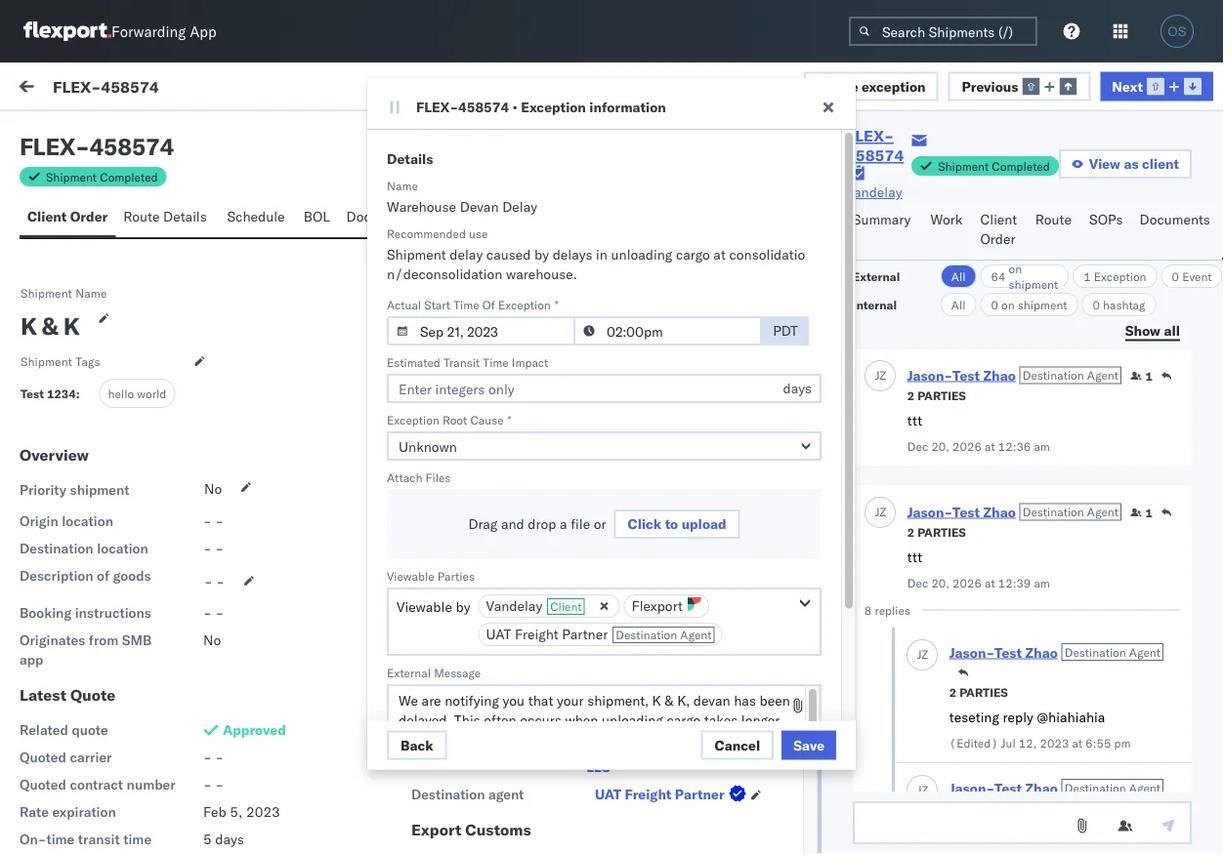 Task type: vqa. For each thing, say whether or not it's contained in the screenshot.
tenth Ocean FCL
no



Task type: describe. For each thing, give the bounding box(es) containing it.
0 horizontal spatial *
[[508, 413, 511, 427]]

2026, left '6:39'
[[460, 667, 498, 684]]

all for 0
[[951, 297, 966, 312]]

of
[[482, 297, 495, 312]]

12:36 inside ttt dec 20, 2026 at 12:36 am
[[998, 440, 1031, 454]]

file
[[571, 516, 590, 533]]

show all
[[1125, 322, 1180, 339]]

description of goods
[[20, 568, 151, 585]]

export customs
[[411, 821, 531, 840]]

1 k from the left
[[21, 312, 37, 341]]

exception up '12:35'
[[498, 297, 551, 312]]

ttt inside ttt dec 20, 2026 at 12:39 am
[[907, 550, 922, 567]]

0 for 0 event
[[1172, 269, 1179, 284]]

click to upload button
[[614, 510, 740, 539]]

agent for ttt dec 20, 2026 at 12:39 am
[[1087, 505, 1118, 520]]

jason- up ttt dec 20, 2026 at 12:39 am
[[907, 504, 953, 521]]

schedule
[[227, 208, 285, 225]]

client-
[[411, 551, 466, 571]]

jason-test zhao button for teseting reply @hiahiahia (edited)  jul 12, 2023 at 6:55 pm
[[949, 645, 1058, 662]]

exception up 0 hashtag
[[1094, 269, 1146, 284]]

3 resize handle column header from the left
[[910, 163, 933, 854]]

upload
[[414, 136, 461, 153]]

2026, down of
[[468, 315, 506, 332]]

5 jason-test zhao from the top
[[95, 563, 198, 580]]

2026, right root
[[468, 403, 506, 420]]

originates
[[20, 632, 85, 649]]

flexport for flexport
[[632, 598, 683, 615]]

ttt dec 20, 2026 at 12:36 am
[[907, 413, 1050, 454]]

upload document button
[[401, 131, 641, 160]]

message button
[[137, 63, 235, 115]]

jason- down from
[[95, 651, 138, 668]]

app
[[20, 652, 43, 669]]

(0) for internal (0)
[[182, 124, 208, 141]]

jason- down expiration
[[95, 827, 138, 844]]

hello world
[[108, 386, 166, 401]]

time for transit
[[483, 355, 509, 370]]

external for external
[[853, 269, 900, 284]]

jan 31, 2023
[[596, 481, 679, 498]]

origin location
[[20, 513, 113, 530]]

destination up the description
[[20, 540, 93, 557]]

2 for teseting reply @hiahiahia (edited)  jul 12, 2023 at 6:55 pm
[[949, 686, 957, 700]]

pdt
[[773, 322, 798, 339]]

uat freight partner
[[595, 786, 725, 804]]

test right linjia
[[112, 773, 139, 790]]

parties for teseting reply @hiahiahia (edited)  jul 12, 2023 at 6:55 pm
[[960, 686, 1008, 700]]

buyer
[[411, 615, 448, 632]]

quoted contract number
[[20, 777, 176, 794]]

0 horizontal spatial shipment completed
[[46, 169, 158, 184]]

location for origin location
[[62, 513, 113, 530]]

on for 64
[[1009, 261, 1022, 276]]

save button
[[782, 731, 836, 761]]

test down internal (0) button in the top left of the page
[[138, 212, 164, 229]]

1 dec 17, 2026, 6:47 pm pst from the top
[[416, 491, 591, 508]]

my work
[[20, 75, 106, 102]]

event
[[1182, 269, 1212, 284]]

resize handle column header for time
[[647, 163, 670, 854]]

0 horizontal spatial completed
[[100, 169, 158, 184]]

agents
[[500, 703, 553, 723]]

related quote
[[20, 722, 108, 739]]

1 vertical spatial no
[[203, 632, 221, 649]]

jason- up ttt dec 20, 2026 at 12:36 am
[[907, 367, 953, 384]]

20, for dec 20, 2026, 12:35 am pst
[[443, 315, 465, 332]]

client for the leftmost client order button
[[27, 208, 67, 225]]

previous button
[[948, 72, 1091, 101]]

all for 64
[[951, 269, 966, 284]]

0 vertical spatial 1
[[1084, 269, 1091, 284]]

location for destination location
[[97, 540, 148, 557]]

jason-test zhao button for ttt dec 20, 2026 at 12:39 am
[[907, 504, 1016, 521]]

document
[[464, 136, 532, 153]]

drag and drop a file or
[[468, 516, 606, 533]]

0 horizontal spatial client order button
[[20, 199, 116, 237]]

booking
[[20, 605, 71, 622]]

destination up 12:39
[[1023, 505, 1084, 520]]

0 for 0 hashtag
[[1093, 297, 1100, 312]]

6 jason-test zhao from the top
[[95, 651, 198, 668]]

&
[[42, 312, 58, 341]]

pm up a
[[543, 491, 564, 508]]

files
[[425, 470, 451, 485]]

am for ttt dec 20, 2026 at 12:36 am
[[1034, 440, 1050, 454]]

on for 0
[[1001, 297, 1015, 312]]

(0) for external (0)
[[86, 124, 112, 141]]

resize handle column header for related work item/shipment
[[1173, 163, 1197, 854]]

origin for origin agent
[[411, 740, 450, 757]]

1 exception
[[1084, 269, 1146, 284]]

sops button
[[1081, 202, 1132, 260]]

caused
[[486, 246, 531, 263]]

1 horizontal spatial completed
[[992, 159, 1050, 173]]

jason- up @ linjia test
[[95, 739, 138, 756]]

external (0) button
[[23, 115, 123, 153]]

on-time transit time
[[20, 831, 151, 848]]

viewable for viewable parties
[[387, 569, 434, 584]]

test up reply
[[995, 645, 1022, 662]]

uat for uat freight partner destination agent
[[486, 626, 511, 643]]

7 jason-test zhao from the top
[[95, 739, 198, 756]]

tags
[[75, 354, 100, 369]]

dec 20, 2026, 12:35 am pst
[[416, 315, 601, 332]]

dec inside ttt dec 20, 2026 at 12:36 am
[[907, 440, 928, 454]]

click
[[628, 516, 662, 533]]

pst up in
[[577, 227, 601, 244]]

cargo
[[411, 482, 449, 499]]

2 jason-test zhao from the top
[[95, 299, 198, 317]]

2 parties for ttt dec 20, 2026 at 12:39 am
[[907, 526, 966, 540]]

contract
[[70, 777, 123, 794]]

2 vertical spatial message
[[434, 666, 481, 680]]

jason-test zhao button down jul
[[949, 780, 1058, 797]]

target
[[411, 513, 451, 530]]

0 hashtag
[[1093, 297, 1145, 312]]

uat freight partner link
[[595, 785, 750, 805]]

1 horizontal spatial documents
[[1140, 211, 1210, 228]]

dec inside ttt dec 20, 2026 at 12:39 am
[[907, 576, 928, 591]]

2026 for ttt dec 20, 2026 at 12:36 am
[[953, 440, 982, 454]]

2026, down nominated
[[468, 579, 506, 596]]

next
[[1112, 77, 1143, 95]]

jason- down (edited) on the bottom of the page
[[949, 780, 995, 797]]

all button for 64
[[941, 265, 976, 288]]

work for related
[[987, 169, 1012, 184]]

partner for uat freight partner destination agent
[[562, 626, 608, 643]]

exception up dates
[[387, 413, 439, 427]]

test down smb
[[138, 651, 164, 668]]

flexport international llc
[[586, 740, 730, 776]]

forwarding app
[[111, 22, 217, 41]]

2023 for feb 5, 2023
[[246, 804, 280, 821]]

pm up vandelay client on the bottom left
[[543, 579, 564, 596]]

2 parties for ttt dec 20, 2026 at 12:36 am
[[907, 389, 966, 403]]

external message
[[387, 666, 481, 680]]

cargo ready date
[[411, 482, 519, 499]]

a
[[560, 516, 567, 533]]

8
[[864, 604, 872, 618]]

1 horizontal spatial shipment completed
[[938, 159, 1050, 173]]

upload
[[682, 516, 726, 533]]

0 horizontal spatial 12:36
[[510, 227, 548, 244]]

vandelay for vandelay client
[[486, 598, 542, 615]]

view
[[1089, 155, 1120, 172]]

priority
[[20, 482, 66, 499]]

test right of
[[138, 563, 164, 580]]

@ for @ linjia test
[[59, 773, 70, 790]]

jason- right :
[[95, 387, 138, 404]]

pst up 'file' at the left of the page
[[567, 491, 591, 508]]

actual
[[387, 297, 421, 312]]

2 k from the left
[[63, 312, 80, 341]]

nominated
[[466, 551, 548, 571]]

2026, down messages
[[468, 227, 506, 244]]

jason- up teseting
[[949, 645, 995, 662]]

0 horizontal spatial parties
[[438, 569, 475, 584]]

forwarding for forwarding app
[[111, 22, 186, 41]]

2026, up destination agent
[[460, 755, 498, 772]]

flex-458574 • exception information
[[416, 99, 666, 116]]

exception right •
[[521, 99, 586, 116]]

2023 inside "teseting reply @hiahiahia (edited)  jul 12, 2023 at 6:55 pm"
[[1040, 737, 1069, 751]]

jason- up origin location on the bottom of the page
[[95, 475, 138, 492]]

--
[[596, 512, 613, 529]]

internal for internal (0)
[[131, 124, 179, 141]]

31,
[[620, 481, 641, 498]]

2026 for ttt dec 20, 2026 at 12:39 am
[[953, 576, 982, 591]]

test up world in the top left of the page
[[138, 299, 164, 317]]

warehouse
[[387, 198, 456, 215]]

ttt inside ttt dec 20, 2026 at 12:36 am
[[907, 413, 922, 430]]

:
[[76, 387, 80, 402]]

order for the leftmost client order button
[[70, 208, 108, 225]]

warehouse.
[[506, 266, 577, 283]]

jason-test zhao destination agent for ttt dec 20, 2026 at 12:36 am
[[907, 367, 1118, 384]]

agent inside uat freight partner destination agent
[[680, 628, 712, 643]]

consolidatio
[[729, 246, 805, 263]]

8, for dec 8, 2026, 6:38 pm pst
[[443, 755, 456, 772]]

@ for @ tao liu
[[59, 685, 70, 702]]

2 dec 17, 2026, 6:47 pm pst from the top
[[416, 579, 591, 596]]

test up number
[[138, 739, 164, 756]]

route for route details
[[123, 208, 160, 225]]

jason- down destination location
[[95, 563, 138, 580]]

0 horizontal spatial client order
[[27, 208, 108, 225]]

ttt dec 20, 2026 at 12:39 am
[[907, 550, 1050, 591]]

pst right '12:35'
[[577, 315, 601, 332]]

test right hello
[[138, 387, 164, 404]]

agent for origin agent
[[453, 740, 489, 757]]

1 horizontal spatial client order
[[980, 211, 1017, 248]]

0 horizontal spatial message
[[61, 169, 107, 184]]

messages button
[[429, 199, 509, 237]]

feb
[[203, 804, 226, 821]]

teseting
[[949, 710, 999, 727]]

attach files
[[387, 470, 451, 485]]

all button for 0
[[941, 293, 976, 317]]

shipment for 64 on shipment
[[1009, 277, 1058, 292]]

1 horizontal spatial *
[[555, 297, 559, 312]]

destination down '0 on shipment'
[[1023, 369, 1084, 383]]

20, inside ttt dec 20, 2026 at 12:39 am
[[931, 576, 950, 591]]

transit
[[78, 831, 120, 848]]

destination down 6:55
[[1065, 782, 1126, 796]]

1 time from the left
[[46, 831, 75, 848]]

shipment up k & k
[[21, 286, 72, 300]]

1 jason-test zhao from the top
[[95, 212, 198, 229]]

dec 8, 2026, 6:38 pm pst
[[416, 755, 583, 772]]

0 vertical spatial time
[[416, 169, 442, 184]]

name inside name warehouse devan delay
[[387, 178, 418, 193]]

next button
[[1100, 72, 1213, 101]]

flexport for flexport international llc
[[586, 740, 641, 757]]

jason- down the flex - 458574
[[95, 212, 138, 229]]

back button
[[387, 731, 447, 761]]

k & k
[[21, 312, 80, 341]]

test down number
[[138, 827, 164, 844]]

save
[[794, 737, 825, 754]]

instructions
[[75, 605, 151, 622]]

quoted for quoted contract number
[[20, 777, 66, 794]]

viewable by
[[397, 599, 470, 616]]

1 button for ttt dec 20, 2026 at 12:39 am
[[1130, 506, 1153, 521]]

start
[[424, 297, 450, 312]]

0 horizontal spatial documents button
[[339, 199, 429, 237]]

pst up vandelay client on the bottom left
[[567, 579, 591, 596]]

rate expiration
[[20, 804, 116, 821]]

8, for dec 8, 2026, 6:39 pm pst
[[443, 667, 456, 684]]

delivery
[[454, 513, 505, 530]]

number
[[127, 777, 176, 794]]

related for related work item/shipment
[[943, 169, 984, 184]]

2 6:47 from the top
[[510, 579, 540, 596]]

0 vertical spatial no
[[204, 481, 222, 498]]

2026, up 'delivery' at the left bottom
[[468, 491, 506, 508]]

my
[[20, 75, 51, 102]]

0 on shipment
[[991, 297, 1067, 312]]

overview
[[20, 445, 89, 465]]

teseting reply @hiahiahia (edited)  jul 12, 2023 at 6:55 pm
[[949, 710, 1131, 751]]



Task type: locate. For each thing, give the bounding box(es) containing it.
am inside ttt dec 20, 2026 at 12:36 am
[[1034, 440, 1050, 454]]

8 jason-test zhao from the top
[[95, 827, 198, 844]]

0 horizontal spatial partner
[[562, 626, 608, 643]]

feb 5, 2023
[[203, 804, 280, 821]]

pst down uat freight partner destination agent
[[559, 667, 583, 684]]

client order button up 64 at top
[[973, 202, 1028, 260]]

8 replies
[[864, 604, 910, 618]]

pst left llc
[[559, 755, 583, 772]]

jason-test zhao destination agent up ttt dec 20, 2026 at 12:36 am
[[907, 367, 1118, 384]]

all
[[951, 269, 966, 284], [951, 297, 966, 312]]

None text field
[[853, 802, 1192, 845]]

1 horizontal spatial route
[[1035, 211, 1072, 228]]

view as client
[[1089, 155, 1179, 172]]

on
[[1009, 261, 1022, 276], [1001, 297, 1015, 312]]

4 jason-test zhao from the top
[[95, 475, 198, 492]]

flex-458574
[[53, 76, 159, 96]]

6:38
[[501, 755, 531, 772]]

1 horizontal spatial client order button
[[973, 202, 1028, 260]]

route details button
[[116, 199, 219, 237]]

0 vertical spatial 2 parties
[[907, 389, 966, 403]]

20, inside ttt dec 20, 2026 at 12:36 am
[[931, 440, 950, 454]]

1 vertical spatial *
[[508, 413, 511, 427]]

1 vertical spatial origin
[[411, 740, 450, 757]]

@
[[59, 685, 70, 702], [59, 773, 70, 790]]

internal (0) button
[[123, 115, 219, 153]]

route down the flex - 458574
[[123, 208, 160, 225]]

time
[[416, 169, 442, 184], [453, 297, 479, 312], [483, 355, 509, 370]]

am
[[552, 227, 573, 244], [552, 315, 573, 332], [552, 403, 573, 420]]

quote
[[70, 686, 115, 705]]

jason-test zhao down number
[[95, 827, 198, 844]]

at
[[713, 246, 726, 263], [985, 440, 995, 454], [985, 576, 995, 591], [1072, 737, 1083, 751]]

0 vertical spatial work
[[56, 75, 106, 102]]

2 2026 from the top
[[953, 576, 982, 591]]

shipment inside the recommended use shipment delay caused by delays in unloading cargo at consolidatio n/deconsolidation warehouse.
[[387, 246, 446, 263]]

agent for teseting reply @hiahiahia (edited)  jul 12, 2023 at 6:55 pm
[[1129, 646, 1160, 660]]

parties for ttt dec 20, 2026 at 12:39 am
[[918, 526, 966, 540]]

origin down priority
[[20, 513, 58, 530]]

Please type here (tag users with @) text field
[[387, 685, 822, 777]]

test left 1234
[[21, 387, 44, 402]]

jason-test zhao destination agent for ttt dec 20, 2026 at 12:39 am
[[907, 504, 1118, 521]]

dec 17, 2026, 6:47 pm pst
[[416, 491, 591, 508], [416, 579, 591, 596]]

20, for dec 20, 2026, 12:33 am pst
[[443, 403, 465, 420]]

1 17, from the top
[[443, 491, 465, 508]]

@ down quoted carrier
[[59, 773, 70, 790]]

12:36
[[510, 227, 548, 244], [998, 440, 1031, 454]]

seller
[[411, 642, 448, 659]]

flex- 458574
[[846, 126, 904, 165], [942, 227, 1034, 244], [942, 315, 1034, 332], [942, 403, 1034, 420], [942, 491, 1034, 508], [942, 579, 1034, 596], [942, 667, 1034, 684], [942, 755, 1034, 772]]

1 vertical spatial date
[[508, 513, 536, 530]]

shipment inside '64 on shipment'
[[1009, 277, 1058, 292]]

1 horizontal spatial parties
[[552, 551, 605, 571]]

name
[[387, 178, 418, 193], [75, 286, 107, 300]]

2 time from the left
[[123, 831, 151, 848]]

0 vertical spatial forwarding
[[111, 22, 186, 41]]

on right 64 at top
[[1009, 261, 1022, 276]]

related
[[943, 169, 984, 184], [20, 722, 68, 739]]

0 vertical spatial quoted
[[20, 749, 66, 766]]

1 vertical spatial location
[[97, 540, 148, 557]]

test right priority shipment at the bottom
[[138, 475, 164, 492]]

shipment up test 1234 :
[[21, 354, 72, 369]]

am for 12:35
[[552, 315, 573, 332]]

jason-test zhao up tags
[[95, 299, 198, 317]]

client for client order button to the right
[[980, 211, 1017, 228]]

export
[[411, 821, 461, 840]]

2026,
[[468, 227, 506, 244], [468, 315, 506, 332], [468, 403, 506, 420], [468, 491, 506, 508], [468, 579, 506, 596], [460, 667, 498, 684], [460, 755, 498, 772]]

external for external message
[[387, 666, 431, 680]]

forwarding up origin agent at the bottom left
[[411, 703, 496, 723]]

time for start
[[453, 297, 479, 312]]

0 down 64 at top
[[991, 297, 998, 312]]

date up and
[[491, 482, 519, 499]]

0 vertical spatial message
[[145, 80, 202, 97]]

0 horizontal spatial by
[[456, 599, 470, 616]]

client inside vandelay client
[[550, 600, 582, 614]]

0 vertical spatial location
[[62, 513, 113, 530]]

0 vertical spatial freight
[[515, 626, 559, 643]]

jason-test zhao destination agent for teseting reply @hiahiahia (edited)  jul 12, 2023 at 6:55 pm
[[949, 645, 1160, 662]]

message inside button
[[145, 80, 202, 97]]

1 button for ttt dec 20, 2026 at 12:36 am
[[1130, 369, 1153, 384]]

1 horizontal spatial time
[[123, 831, 151, 848]]

am for 12:33
[[552, 403, 573, 420]]

@ left 'tao'
[[59, 685, 70, 702]]

1 vertical spatial dec 17, 2026, 6:47 pm pst
[[416, 579, 591, 596]]

delay
[[502, 198, 537, 215]]

1 horizontal spatial order
[[980, 231, 1016, 248]]

jason-test zhao
[[95, 212, 198, 229], [95, 299, 198, 317], [95, 387, 198, 404], [95, 475, 198, 492], [95, 563, 198, 580], [95, 651, 198, 668], [95, 739, 198, 756], [95, 827, 198, 844]]

test up ttt dec 20, 2026 at 12:36 am
[[953, 367, 980, 384]]

freight for uat freight partner destination agent
[[515, 626, 559, 643]]

5 days
[[203, 831, 244, 848]]

2 parties button for teseting reply @hiahiahia (edited)  jul 12, 2023 at 6:55 pm
[[949, 684, 1008, 701]]

1 resize handle column header from the left
[[383, 163, 407, 854]]

location
[[62, 513, 113, 530], [97, 540, 148, 557]]

1 horizontal spatial work
[[987, 169, 1012, 184]]

0 horizontal spatial documents
[[346, 208, 417, 225]]

shipment completed up work
[[938, 159, 1050, 173]]

root
[[442, 413, 467, 427]]

0 vertical spatial dec 17, 2026, 6:47 pm pst
[[416, 491, 591, 508]]

1 vertical spatial viewable
[[397, 599, 452, 616]]

1 vertical spatial internal
[[853, 297, 897, 312]]

0 vertical spatial partner
[[562, 626, 608, 643]]

0 horizontal spatial name
[[75, 286, 107, 300]]

1 horizontal spatial 12:36
[[998, 440, 1031, 454]]

•
[[512, 99, 518, 116]]

2 parties button for ttt dec 20, 2026 at 12:36 am
[[907, 387, 966, 404]]

12,
[[1019, 737, 1037, 751]]

2 parties up ttt dec 20, 2026 at 12:36 am
[[907, 389, 966, 403]]

details inside button
[[163, 208, 207, 225]]

item/shipment
[[1015, 169, 1095, 184]]

pm right 6:38
[[535, 755, 555, 772]]

0 vertical spatial details
[[387, 150, 433, 168]]

jason- up tags
[[95, 299, 138, 317]]

Enter integers only number field
[[387, 374, 822, 403]]

jason-test zhao button up ttt dec 20, 2026 at 12:36 am
[[907, 367, 1016, 384]]

related up work
[[943, 169, 984, 184]]

shipment up work
[[938, 159, 989, 173]]

at inside "teseting reply @hiahiahia (edited)  jul 12, 2023 at 6:55 pm"
[[1072, 737, 1083, 751]]

flexport up llc
[[586, 740, 641, 757]]

vandelay up summary
[[846, 184, 902, 201]]

work button
[[923, 202, 973, 260]]

parties up consignee
[[438, 569, 475, 584]]

route inside route button
[[1035, 211, 1072, 228]]

0 vertical spatial viewable
[[387, 569, 434, 584]]

flexport international llc link
[[586, 739, 772, 778]]

* right cause
[[508, 413, 511, 427]]

0 vertical spatial @
[[59, 685, 70, 702]]

jason-test zhao up origin location on the bottom of the page
[[95, 475, 198, 492]]

6:47 up vandelay client on the bottom left
[[510, 579, 540, 596]]

0 vertical spatial external
[[31, 124, 83, 141]]

by inside the recommended use shipment delay caused by delays in unloading cargo at consolidatio n/deconsolidation warehouse.
[[534, 246, 549, 263]]

attach
[[387, 470, 422, 485]]

order down the flex - 458574
[[70, 208, 108, 225]]

2 parties up teseting
[[949, 686, 1008, 700]]

8,
[[443, 667, 456, 684], [443, 755, 456, 772]]

1 vertical spatial on
[[1001, 297, 1015, 312]]

0 vertical spatial 2 parties button
[[907, 387, 966, 404]]

freight for uat freight partner
[[625, 786, 672, 804]]

1 vertical spatial 6:47
[[510, 579, 540, 596]]

2
[[907, 389, 915, 403], [907, 526, 915, 540], [949, 686, 957, 700]]

0 horizontal spatial client
[[27, 208, 67, 225]]

4 resize handle column header from the left
[[1173, 163, 1197, 854]]

external down my work
[[31, 124, 83, 141]]

summary button
[[845, 202, 923, 260]]

message down the flex - 458574
[[61, 169, 107, 184]]

1 horizontal spatial related
[[943, 169, 984, 184]]

0 vertical spatial 12:36
[[510, 227, 548, 244]]

parties up ttt dec 20, 2026 at 12:39 am
[[918, 526, 966, 540]]

jan
[[596, 481, 616, 498]]

jason-test zhao button for ttt dec 20, 2026 at 12:36 am
[[907, 367, 1016, 384]]

origin
[[20, 513, 58, 530], [411, 740, 450, 757]]

order for client order button to the right
[[980, 231, 1016, 248]]

0 for 0 on shipment
[[991, 297, 998, 312]]

date for target delivery date
[[508, 513, 536, 530]]

2 am from the top
[[1034, 576, 1050, 591]]

3 am from the top
[[552, 403, 573, 420]]

0 vertical spatial test
[[59, 509, 82, 526]]

resize handle column header for message
[[383, 163, 407, 854]]

1 vertical spatial am
[[1034, 576, 1050, 591]]

1 horizontal spatial name
[[387, 178, 418, 193]]

am for ttt dec 20, 2026 at 12:39 am
[[1034, 576, 1050, 591]]

route inside route details button
[[123, 208, 160, 225]]

pst up unknown text field on the bottom of page
[[577, 403, 601, 420]]

dates
[[411, 445, 455, 465]]

@ tao liu
[[59, 685, 121, 702]]

8, down seller
[[443, 667, 456, 684]]

date for cargo ready date
[[491, 482, 519, 499]]

internal inside internal (0) button
[[131, 124, 179, 141]]

forwarding for forwarding agents
[[411, 703, 496, 723]]

destination inside uat freight partner destination agent
[[616, 628, 677, 643]]

documents down client
[[1140, 211, 1210, 228]]

recommended use shipment delay caused by delays in unloading cargo at consolidatio n/deconsolidation warehouse.
[[387, 226, 805, 283]]

agent
[[1087, 369, 1118, 383], [1087, 505, 1118, 520], [680, 628, 712, 643], [1129, 646, 1160, 660], [1129, 782, 1160, 796]]

flexport
[[632, 598, 683, 615], [586, 740, 641, 757]]

expiration
[[52, 804, 116, 821]]

0 horizontal spatial time
[[416, 169, 442, 184]]

jul
[[1001, 737, 1016, 751]]

1 @ from the top
[[59, 685, 70, 702]]

delays
[[553, 246, 592, 263]]

(0) down 'message' button
[[182, 124, 208, 141]]

1 horizontal spatial k
[[63, 312, 80, 341]]

@hiahiahia
[[1037, 710, 1105, 727]]

2 up teseting
[[949, 686, 957, 700]]

message up internal (0)
[[145, 80, 202, 97]]

file exception button
[[804, 72, 938, 101], [804, 72, 938, 101]]

2 vertical spatial 2 parties
[[949, 686, 1008, 700]]

2 parties button for ttt dec 20, 2026 at 12:39 am
[[907, 524, 966, 541]]

consignee
[[411, 587, 478, 604]]

client order up 64 at top
[[980, 211, 1017, 248]]

destination up @hiahiahia
[[1065, 646, 1126, 660]]

17,
[[443, 491, 465, 508], [443, 579, 465, 596]]

0 vertical spatial flexport
[[632, 598, 683, 615]]

2 (0) from the left
[[182, 124, 208, 141]]

external for external (0)
[[31, 124, 83, 141]]

internal down 'summary' button
[[853, 297, 897, 312]]

jason-test zhao destination agent down 12,
[[949, 780, 1160, 797]]

flexport. image
[[23, 22, 111, 41]]

at inside ttt dec 20, 2026 at 12:36 am
[[985, 440, 995, 454]]

shipment name
[[21, 286, 107, 300]]

2 for ttt dec 20, 2026 at 12:39 am
[[907, 526, 915, 540]]

origin for origin location
[[20, 513, 58, 530]]

1 vertical spatial name
[[75, 286, 107, 300]]

cancel
[[715, 737, 760, 754]]

agent for ttt dec 20, 2026 at 12:36 am
[[1087, 369, 1118, 383]]

0 horizontal spatial details
[[163, 208, 207, 225]]

1 vertical spatial am
[[552, 315, 573, 332]]

originates from smb app
[[20, 632, 152, 669]]

client
[[1142, 155, 1179, 172]]

2026 inside ttt dec 20, 2026 at 12:39 am
[[953, 576, 982, 591]]

tao
[[73, 685, 96, 702]]

parties for ttt dec 20, 2026 at 12:36 am
[[918, 389, 966, 403]]

2 all from the top
[[951, 297, 966, 312]]

2 vertical spatial 2 parties button
[[949, 684, 1008, 701]]

0 left event
[[1172, 269, 1179, 284]]

2 horizontal spatial message
[[434, 666, 481, 680]]

2 17, from the top
[[443, 579, 465, 596]]

name up warehouse
[[387, 178, 418, 193]]

1 (0) from the left
[[86, 124, 112, 141]]

1 vertical spatial related
[[20, 722, 68, 739]]

agent down dec 8, 2026, 6:38 pm pst on the bottom left
[[489, 786, 524, 804]]

1 am from the top
[[552, 227, 573, 244]]

viewable for viewable by
[[397, 599, 452, 616]]

0 vertical spatial 8,
[[443, 667, 456, 684]]

1 horizontal spatial uat
[[595, 786, 621, 804]]

on down 64 at top
[[1001, 297, 1015, 312]]

am right '12:35'
[[552, 315, 573, 332]]

partner for uat freight partner
[[675, 786, 725, 804]]

1 horizontal spatial external
[[387, 666, 431, 680]]

test down jul
[[995, 780, 1022, 797]]

jason-
[[95, 212, 138, 229], [95, 299, 138, 317], [907, 367, 953, 384], [95, 387, 138, 404], [95, 475, 138, 492], [907, 504, 953, 521], [95, 563, 138, 580], [949, 645, 995, 662], [95, 651, 138, 668], [95, 739, 138, 756], [949, 780, 995, 797], [95, 827, 138, 844]]

1 1 button from the top
[[1130, 369, 1153, 384]]

impact
[[512, 355, 548, 370]]

3 jason-test zhao from the top
[[95, 387, 198, 404]]

1 for ttt dec 20, 2026 at 12:36 am
[[1146, 369, 1153, 384]]

all button left '0 on shipment'
[[941, 293, 976, 317]]

agent down forwarding agents on the left
[[453, 740, 489, 757]]

vandelay for vandelay
[[846, 184, 902, 201]]

viewable down viewable parties
[[397, 599, 452, 616]]

2 all button from the top
[[941, 293, 976, 317]]

-- : -- -- text field
[[573, 317, 762, 346]]

0 horizontal spatial external
[[31, 124, 83, 141]]

time
[[46, 831, 75, 848], [123, 831, 151, 848]]

2 horizontal spatial 0
[[1172, 269, 1179, 284]]

1 2026 from the top
[[953, 440, 982, 454]]

related for related quote
[[20, 722, 68, 739]]

jason-test zhao down tags
[[95, 387, 198, 404]]

order inside client order
[[980, 231, 1016, 248]]

bol
[[304, 208, 330, 225]]

1 vertical spatial order
[[980, 231, 1016, 248]]

2 am from the top
[[552, 315, 573, 332]]

1 vertical spatial vandelay
[[486, 598, 542, 615]]

0 horizontal spatial uat
[[486, 626, 511, 643]]

2 parties up ttt dec 20, 2026 at 12:39 am
[[907, 526, 966, 540]]

1 all from the top
[[951, 269, 966, 284]]

dec 17, 2026, 6:47 pm pst down nominated
[[416, 579, 591, 596]]

uat up dec 8, 2026, 6:39 pm pst
[[486, 626, 511, 643]]

on inside '64 on shipment'
[[1009, 261, 1022, 276]]

estimated transit time impact
[[387, 355, 548, 370]]

1
[[1084, 269, 1091, 284], [1146, 369, 1153, 384], [1146, 506, 1153, 521]]

1 for ttt dec 20, 2026 at 12:39 am
[[1146, 506, 1153, 521]]

by right buyer
[[456, 599, 470, 616]]

os
[[1168, 24, 1187, 39]]

resize handle column header
[[383, 163, 407, 854], [647, 163, 670, 854], [910, 163, 933, 854], [1173, 163, 1197, 854]]

am inside ttt dec 20, 2026 at 12:39 am
[[1034, 576, 1050, 591]]

0 vertical spatial name
[[387, 178, 418, 193]]

jason-test zhao button up reply
[[949, 645, 1058, 662]]

view as client button
[[1059, 149, 1192, 179]]

parties up ttt dec 20, 2026 at 12:36 am
[[918, 389, 966, 403]]

external inside button
[[31, 124, 83, 141]]

partner
[[562, 626, 608, 643], [675, 786, 725, 804]]

0 horizontal spatial order
[[70, 208, 108, 225]]

2 8, from the top
[[443, 755, 456, 772]]

(edited)
[[949, 737, 998, 751]]

shipment up origin location on the bottom of the page
[[70, 482, 129, 499]]

1 horizontal spatial freight
[[625, 786, 672, 804]]

time right transit
[[123, 831, 151, 848]]

all button
[[941, 265, 976, 288], [941, 293, 976, 317]]

shipment for 0 on shipment
[[1018, 297, 1067, 312]]

test up ttt dec 20, 2026 at 12:39 am
[[953, 504, 980, 521]]

k left &
[[21, 312, 37, 341]]

0 horizontal spatial (0)
[[86, 124, 112, 141]]

8, up destination agent
[[443, 755, 456, 772]]

1 vertical spatial message
[[61, 169, 107, 184]]

flexport inside flexport button
[[632, 598, 683, 615]]

2 horizontal spatial client
[[980, 211, 1017, 228]]

2 up ttt dec 20, 2026 at 12:36 am
[[907, 389, 915, 403]]

0 vertical spatial origin
[[20, 513, 58, 530]]

1 vertical spatial 2023
[[1040, 737, 1069, 751]]

pm right '6:39'
[[535, 667, 555, 684]]

click to upload
[[628, 516, 726, 533]]

12:35
[[510, 315, 548, 332]]

on-
[[20, 831, 46, 848]]

2 vertical spatial shipment
[[70, 482, 129, 499]]

app
[[190, 22, 217, 41]]

1 quoted from the top
[[20, 749, 66, 766]]

messages
[[437, 208, 498, 225]]

client-nominated parties
[[411, 551, 605, 571]]

1 horizontal spatial documents button
[[1132, 202, 1222, 260]]

1 vertical spatial by
[[456, 599, 470, 616]]

k
[[21, 312, 37, 341], [63, 312, 80, 341]]

1 vertical spatial time
[[453, 297, 479, 312]]

* down warehouse.
[[555, 297, 559, 312]]

exception
[[862, 77, 926, 95]]

time up warehouse
[[416, 169, 442, 184]]

2 vertical spatial external
[[387, 666, 431, 680]]

am up 'delays'
[[552, 227, 573, 244]]

external (0)
[[31, 124, 112, 141]]

2 horizontal spatial 2023
[[1040, 737, 1069, 751]]

0 vertical spatial am
[[552, 227, 573, 244]]

2 test from the top
[[59, 597, 82, 614]]

0 horizontal spatial internal
[[131, 124, 179, 141]]

2 for ttt dec 20, 2026 at 12:36 am
[[907, 389, 915, 403]]

0 vertical spatial related
[[943, 169, 984, 184]]

world
[[137, 386, 166, 401]]

1 8, from the top
[[443, 667, 456, 684]]

1 vertical spatial all button
[[941, 293, 976, 317]]

test down priority shipment at the bottom
[[59, 509, 82, 526]]

2 quoted from the top
[[20, 777, 66, 794]]

work for my
[[56, 75, 106, 102]]

uat down llc
[[595, 786, 621, 804]]

1 am from the top
[[1034, 440, 1050, 454]]

2 @ from the top
[[59, 773, 70, 790]]

0 horizontal spatial k
[[21, 312, 37, 341]]

am right 12:33
[[552, 403, 573, 420]]

jason-test zhao button up ttt dec 20, 2026 at 12:39 am
[[907, 504, 1016, 521]]

shipment completed
[[938, 159, 1050, 173], [46, 169, 158, 184]]

MMM D, YYYY text field
[[387, 317, 575, 346]]

Unknown text field
[[387, 432, 822, 461]]

1 vertical spatial work
[[987, 169, 1012, 184]]

2 1 button from the top
[[1130, 506, 1153, 521]]

cargo
[[676, 246, 710, 263]]

shipment down flex
[[46, 169, 97, 184]]

agent for destination agent
[[489, 786, 524, 804]]

1 all button from the top
[[941, 265, 976, 288]]

route for route
[[1035, 211, 1072, 228]]

destination up export
[[411, 786, 485, 804]]

2 parties for teseting reply @hiahiahia (edited)  jul 12, 2023 at 6:55 pm
[[949, 686, 1008, 700]]

internal for internal
[[853, 297, 897, 312]]

flexport inside flexport international llc
[[586, 740, 641, 757]]

2 vertical spatial am
[[552, 403, 573, 420]]

forwarding agents
[[411, 703, 553, 723]]

uat for uat freight partner
[[595, 786, 621, 804]]

0 vertical spatial 17,
[[443, 491, 465, 508]]

parties up teseting
[[960, 686, 1008, 700]]

internal down 'message' button
[[131, 124, 179, 141]]

target delivery date
[[411, 513, 536, 530]]

1 test from the top
[[59, 509, 82, 526]]

1 vertical spatial partner
[[675, 786, 725, 804]]

work up external (0) on the left of the page
[[56, 75, 106, 102]]

unloading
[[611, 246, 672, 263]]

0 vertical spatial all
[[951, 269, 966, 284]]

2026 inside ttt dec 20, 2026 at 12:36 am
[[953, 440, 982, 454]]

1 horizontal spatial client
[[550, 600, 582, 614]]

0 vertical spatial am
[[1034, 440, 1050, 454]]

time left of
[[453, 297, 479, 312]]

1 vertical spatial all
[[951, 297, 966, 312]]

all left 64 at top
[[951, 269, 966, 284]]

1 6:47 from the top
[[510, 491, 540, 508]]

1 vertical spatial shipment
[[1018, 297, 1067, 312]]

origin agent
[[411, 740, 489, 757]]

client order button
[[20, 199, 116, 237], [973, 202, 1028, 260]]

20, for dec 20, 2026, 12:36 am pst
[[443, 227, 465, 244]]

64
[[991, 269, 1006, 284]]

llc
[[586, 759, 611, 776]]

am for 12:36
[[552, 227, 573, 244]]

2023 for jan 31, 2023
[[645, 481, 679, 498]]

order up 64 at top
[[980, 231, 1016, 248]]

file exception
[[834, 77, 926, 95]]

1 vertical spatial 2 parties
[[907, 526, 966, 540]]

2 resize handle column header from the left
[[647, 163, 670, 854]]

2 horizontal spatial external
[[853, 269, 900, 284]]

quoted for quoted carrier
[[20, 749, 66, 766]]

at inside ttt dec 20, 2026 at 12:39 am
[[985, 576, 995, 591]]

at inside the recommended use shipment delay caused by delays in unloading cargo at consolidatio n/deconsolidation warehouse.
[[713, 246, 726, 263]]

Search Shipments (/) text field
[[849, 17, 1037, 46]]

1 horizontal spatial message
[[145, 80, 202, 97]]



